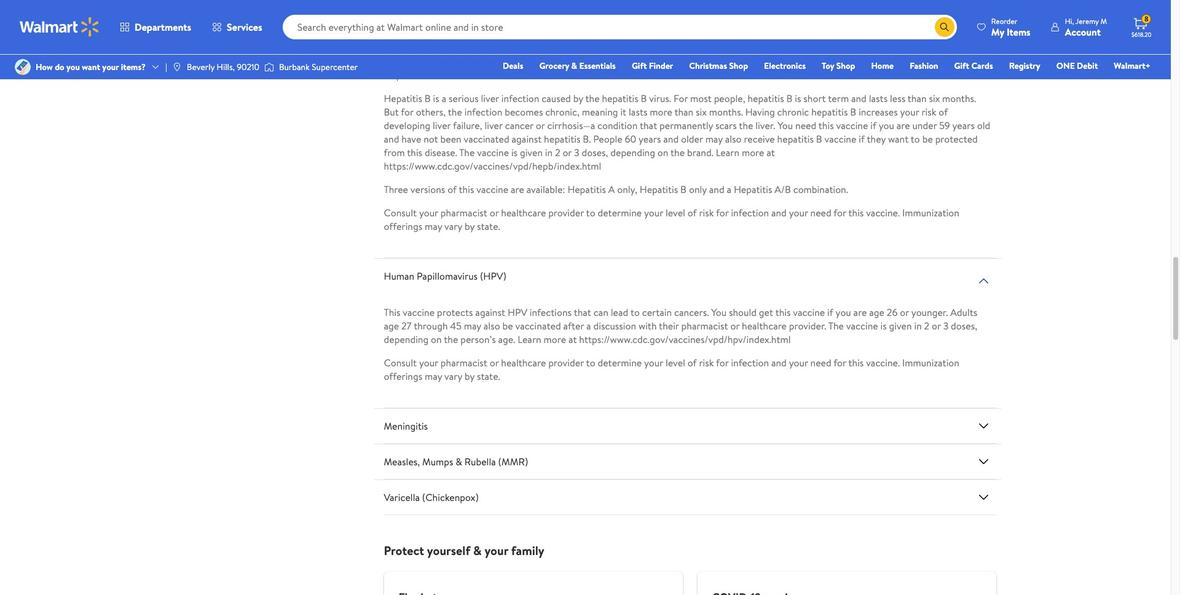 Task type: locate. For each thing, give the bounding box(es) containing it.
doses, right the younger.
[[951, 319, 978, 333]]

vaccine down 'https://www.cdc.gov/vaccines/vpd/hepb/index.html'
[[477, 183, 509, 196]]

the inside the this vaccine protects against hpv infections that can lead to certain cancers. you should get this vaccine if you are age 26 or younger. adults age 27 through 45 may also be vaccinated after a discussion with their pharmacist or healthcare provider. the vaccine is given in 2 or 3 doses, depending on the person's age. learn more at https://www.cdc.gov/vaccines/vpd/hpv/index.html
[[829, 319, 844, 333]]

less
[[890, 92, 906, 105]]

2 horizontal spatial are
[[897, 119, 910, 132]]

0 vertical spatial determine
[[598, 31, 642, 45]]

the
[[459, 146, 475, 159], [829, 319, 844, 333]]

registry link
[[1004, 59, 1046, 73]]

more inside the this vaccine protects against hpv infections that can lead to certain cancers. you should get this vaccine if you are age 26 or younger. adults age 27 through 45 may also be vaccinated after a discussion with their pharmacist or healthcare provider. the vaccine is given in 2 or 3 doses, depending on the person's age. learn more at https://www.cdc.gov/vaccines/vpd/hpv/index.html
[[544, 333, 566, 346]]

0 vertical spatial learn
[[716, 146, 740, 159]]

months. up "59"
[[943, 92, 977, 105]]

gift left cards
[[955, 60, 970, 72]]

2 right 26
[[925, 319, 930, 333]]

a inside hepatitis b is a serious liver infection caused by the hepatitis b virus. for most people, hepatitis b is short term and lasts less than six months. but for others, the infection becomes chronic, meaning it lasts more than six months. having chronic hepatitis b increases your risk of developing liver failure, liver cancer or cirrhosis—a condition that permanently scars the liver. you need this vaccine if you are under 59 years old and have not been vaccinated against hepatitis b. people 60 years and older may also receive hepatitis b vaccine if they want to be protected from this disease. the vaccine is given in 2 or 3 doses, depending on the brand. learn more at https://www.cdc.gov/vaccines/vpd/hepb/index.html
[[442, 92, 446, 105]]

or left b.
[[563, 146, 572, 159]]

0 horizontal spatial shop
[[729, 60, 748, 72]]

provider down after
[[549, 356, 584, 370]]

age left 26
[[870, 306, 885, 319]]

1 vertical spatial determine
[[598, 206, 642, 220]]

a
[[609, 183, 615, 196]]

2 offerings from the top
[[384, 220, 423, 233]]

0 vertical spatial also
[[725, 132, 742, 146]]

or down age.
[[490, 356, 499, 370]]

0 horizontal spatial than
[[675, 105, 694, 119]]

0 horizontal spatial six
[[696, 105, 707, 119]]

1 horizontal spatial gift
[[955, 60, 970, 72]]

1 horizontal spatial months.
[[943, 92, 977, 105]]

0 vertical spatial are
[[897, 119, 910, 132]]

0 horizontal spatial in
[[545, 146, 553, 159]]

1 vertical spatial doses,
[[951, 319, 978, 333]]

deals link
[[497, 59, 529, 73]]

toy shop link
[[817, 59, 861, 73]]

2 vertical spatial immunization
[[903, 356, 960, 370]]

should
[[729, 306, 757, 319]]

against down becomes
[[512, 132, 542, 146]]

1 immunization from the top
[[903, 31, 960, 45]]

consult your pharmacist or healthcare provider to determine your level of risk for infection and your need for this vaccine. immunization offerings may vary by state. up finder
[[384, 31, 960, 58]]

on inside hepatitis b is a serious liver infection caused by the hepatitis b virus. for most people, hepatitis b is short term and lasts less than six months. but for others, the infection becomes chronic, meaning it lasts more than six months. having chronic hepatitis b increases your risk of developing liver failure, liver cancer or cirrhosis—a condition that permanently scars the liver. you need this vaccine if you are under 59 years old and have not been vaccinated against hepatitis b. people 60 years and older may also receive hepatitis b vaccine if they want to be protected from this disease. the vaccine is given in 2 or 3 doses, depending on the brand. learn more at https://www.cdc.gov/vaccines/vpd/hepb/index.html
[[658, 146, 669, 159]]

3 immunization from the top
[[903, 356, 960, 370]]

1 vertical spatial in
[[915, 319, 922, 333]]

2 vertical spatial vaccine.
[[866, 356, 900, 370]]

in inside the this vaccine protects against hpv infections that can lead to certain cancers. you should get this vaccine if you are age 26 or younger. adults age 27 through 45 may also be vaccinated after a discussion with their pharmacist or healthcare provider. the vaccine is given in 2 or 3 doses, depending on the person's age. learn more at https://www.cdc.gov/vaccines/vpd/hpv/index.html
[[915, 319, 922, 333]]

you right do
[[66, 61, 80, 73]]

burbank
[[279, 61, 310, 73]]

healthcare left provider.
[[742, 319, 787, 333]]

hepatitis up liver. at the top right of the page
[[748, 92, 784, 105]]

1 vertical spatial given
[[889, 319, 912, 333]]

a right after
[[587, 319, 591, 333]]

given inside the this vaccine protects against hpv infections that can lead to certain cancers. you should get this vaccine if you are age 26 or younger. adults age 27 through 45 may also be vaccinated after a discussion with their pharmacist or healthcare provider. the vaccine is given in 2 or 3 doses, depending on the person's age. learn more at https://www.cdc.gov/vaccines/vpd/hpv/index.html
[[889, 319, 912, 333]]

0 vertical spatial &
[[572, 60, 577, 72]]

supercenter
[[312, 61, 358, 73]]

1 vertical spatial immunization
[[903, 206, 960, 220]]

this
[[849, 31, 864, 45], [819, 119, 834, 132], [407, 146, 422, 159], [459, 183, 474, 196], [849, 206, 864, 220], [776, 306, 791, 319], [849, 356, 864, 370]]

Search search field
[[283, 15, 957, 39]]

vaccine left 26
[[847, 319, 878, 333]]

0 vertical spatial immunization
[[903, 31, 960, 45]]

on
[[658, 146, 669, 159], [431, 333, 442, 346]]

and left have
[[384, 132, 399, 146]]

your up hepatitis b
[[419, 31, 438, 45]]

on left "45"
[[431, 333, 442, 346]]

0 vertical spatial a
[[442, 92, 446, 105]]

years right the 60
[[639, 132, 661, 146]]

1 vertical spatial vary
[[445, 220, 462, 233]]

0 horizontal spatial at
[[569, 333, 577, 346]]

3 inside hepatitis b is a serious liver infection caused by the hepatitis b virus. for most people, hepatitis b is short term and lasts less than six months. but for others, the infection becomes chronic, meaning it lasts more than six months. having chronic hepatitis b increases your risk of developing liver failure, liver cancer or cirrhosis—a condition that permanently scars the liver. you need this vaccine if you are under 59 years old and have not been vaccinated against hepatitis b. people 60 years and older may also receive hepatitis b vaccine if they want to be protected from this disease. the vaccine is given in 2 or 3 doses, depending on the brand. learn more at https://www.cdc.gov/vaccines/vpd/hepb/index.html
[[574, 146, 580, 159]]

pharmacist down versions
[[441, 206, 488, 220]]

want inside hepatitis b is a serious liver infection caused by the hepatitis b virus. for most people, hepatitis b is short term and lasts less than six months. but for others, the infection becomes chronic, meaning it lasts more than six months. having chronic hepatitis b increases your risk of developing liver failure, liver cancer or cirrhosis—a condition that permanently scars the liver. you need this vaccine if you are under 59 years old and have not been vaccinated against hepatitis b. people 60 years and older may also receive hepatitis b vaccine if they want to be protected from this disease. the vaccine is given in 2 or 3 doses, depending on the brand. learn more at https://www.cdc.gov/vaccines/vpd/hepb/index.html
[[888, 132, 909, 146]]

vaccinated up 'https://www.cdc.gov/vaccines/vpd/hepb/index.html'
[[464, 132, 510, 146]]

offerings down three
[[384, 220, 423, 233]]

 image
[[172, 62, 182, 72]]

pharmacist
[[441, 31, 488, 45], [441, 206, 488, 220], [682, 319, 728, 333], [441, 356, 488, 370]]

1 horizontal spatial 2
[[925, 319, 930, 333]]

2 horizontal spatial more
[[742, 146, 765, 159]]

0 vertical spatial consult
[[384, 31, 417, 45]]

brand.
[[687, 146, 714, 159]]

& right mumps
[[456, 455, 462, 469]]

1 vertical spatial also
[[484, 319, 500, 333]]

healthcare inside the this vaccine protects against hpv infections that can lead to certain cancers. you should get this vaccine if you are age 26 or younger. adults age 27 through 45 may also be vaccinated after a discussion with their pharmacist or healthcare provider. the vaccine is given in 2 or 3 doses, depending on the person's age. learn more at https://www.cdc.gov/vaccines/vpd/hpv/index.html
[[742, 319, 787, 333]]

the inside the this vaccine protects against hpv infections that can lead to certain cancers. you should get this vaccine if you are age 26 or younger. adults age 27 through 45 may also be vaccinated after a discussion with their pharmacist or healthcare provider. the vaccine is given in 2 or 3 doses, depending on the person's age. learn more at https://www.cdc.gov/vaccines/vpd/hpv/index.html
[[444, 333, 458, 346]]

hepatitis right the only,
[[640, 183, 678, 196]]

0 vertical spatial the
[[459, 146, 475, 159]]

provider
[[549, 31, 584, 45], [549, 206, 584, 220], [549, 356, 584, 370]]

hepatitis up condition
[[602, 92, 639, 105]]

that inside hepatitis b is a serious liver infection caused by the hepatitis b virus. for most people, hepatitis b is short term and lasts less than six months. but for others, the infection becomes chronic, meaning it lasts more than six months. having chronic hepatitis b increases your risk of developing liver failure, liver cancer or cirrhosis—a condition that permanently scars the liver. you need this vaccine if you are under 59 years old and have not been vaccinated against hepatitis b. people 60 years and older may also receive hepatitis b vaccine if they want to be protected from this disease. the vaccine is given in 2 or 3 doses, depending on the brand. learn more at https://www.cdc.gov/vaccines/vpd/hepb/index.html
[[640, 119, 657, 132]]

2 state. from the top
[[477, 220, 500, 233]]

the left liver. at the top right of the page
[[739, 119, 753, 132]]

1 vertical spatial consult
[[384, 206, 417, 220]]

gift finder link
[[626, 59, 679, 73]]

are left available:
[[511, 183, 524, 196]]

1 provider from the top
[[549, 31, 584, 45]]

if left under at the top of page
[[871, 119, 877, 132]]

0 vertical spatial against
[[512, 132, 542, 146]]

0 vertical spatial vaccinated
[[464, 132, 510, 146]]

gift cards link
[[949, 59, 999, 73]]

1 vertical spatial vaccinated
[[516, 319, 561, 333]]

2 down cirrhosis—a on the top of page
[[555, 146, 560, 159]]

risk left "59"
[[922, 105, 937, 119]]

state. up (hpv)
[[477, 220, 500, 233]]

their
[[659, 319, 679, 333]]

than right virus.
[[675, 105, 694, 119]]

 image for how do you want your items?
[[15, 59, 31, 75]]

1 horizontal spatial against
[[512, 132, 542, 146]]

one
[[1057, 60, 1075, 72]]

people
[[593, 132, 623, 146]]

0 horizontal spatial depending
[[384, 333, 429, 346]]

1 horizontal spatial vaccinated
[[516, 319, 561, 333]]

you right provider.
[[836, 306, 851, 319]]

3 consult from the top
[[384, 356, 417, 370]]

3 state. from the top
[[477, 370, 500, 383]]

0 horizontal spatial be
[[503, 319, 513, 333]]

0 horizontal spatial months.
[[709, 105, 743, 119]]

vary
[[445, 45, 462, 58], [445, 220, 462, 233], [445, 370, 462, 383]]

and up electronics link
[[772, 31, 787, 45]]

measles, mumps & rubella (mmr) image
[[977, 454, 991, 469]]

1 vertical spatial learn
[[518, 333, 542, 346]]

by
[[465, 45, 475, 58], [573, 92, 583, 105], [465, 220, 475, 233], [465, 370, 475, 383]]

age
[[870, 306, 885, 319], [384, 319, 399, 333]]

45
[[450, 319, 462, 333]]

and down get
[[772, 356, 787, 370]]

want right they
[[888, 132, 909, 146]]

& for family
[[473, 542, 482, 559]]

1 vertical spatial want
[[888, 132, 909, 146]]

against
[[512, 132, 542, 146], [476, 306, 505, 319]]

age left 27 at the bottom left of the page
[[384, 319, 399, 333]]

0 vertical spatial state.
[[477, 45, 500, 58]]

0 vertical spatial that
[[640, 119, 657, 132]]

serious
[[449, 92, 479, 105]]

home link
[[866, 59, 900, 73]]

hi, jeremy m account
[[1065, 16, 1107, 38]]

& right grocery
[[572, 60, 577, 72]]

2 inside hepatitis b is a serious liver infection caused by the hepatitis b virus. for most people, hepatitis b is short term and lasts less than six months. but for others, the infection becomes chronic, meaning it lasts more than six months. having chronic hepatitis b increases your risk of developing liver failure, liver cancer or cirrhosis—a condition that permanently scars the liver. you need this vaccine if you are under 59 years old and have not been vaccinated against hepatitis b. people 60 years and older may also receive hepatitis b vaccine if they want to be protected from this disease. the vaccine is given in 2 or 3 doses, depending on the brand. learn more at https://www.cdc.gov/vaccines/vpd/hepb/index.html
[[555, 146, 560, 159]]

1 horizontal spatial on
[[658, 146, 669, 159]]

consult down three
[[384, 206, 417, 220]]

1 horizontal spatial &
[[473, 542, 482, 559]]

2 shop from the left
[[837, 60, 856, 72]]

b up others,
[[425, 68, 431, 82]]

services button
[[202, 12, 273, 42]]

account
[[1065, 25, 1101, 38]]

1 shop from the left
[[729, 60, 748, 72]]

0 vertical spatial more
[[650, 105, 673, 119]]

caused
[[542, 92, 571, 105]]

learn right age.
[[518, 333, 542, 346]]

1 horizontal spatial doses,
[[951, 319, 978, 333]]

to right lead
[[631, 306, 640, 319]]

3 offerings from the top
[[384, 370, 423, 383]]

against inside the this vaccine protects against hpv infections that can lead to certain cancers. you should get this vaccine if you are age 26 or younger. adults age 27 through 45 may also be vaccinated after a discussion with their pharmacist or healthcare provider. the vaccine is given in 2 or 3 doses, depending on the person's age. learn more at https://www.cdc.gov/vaccines/vpd/hpv/index.html
[[476, 306, 505, 319]]

offerings up hepatitis b
[[384, 45, 423, 58]]

christmas
[[689, 60, 727, 72]]

or left adults
[[932, 319, 941, 333]]

learn inside the this vaccine protects against hpv infections that can lead to certain cancers. you should get this vaccine if you are age 26 or younger. adults age 27 through 45 may also be vaccinated after a discussion with their pharmacist or healthcare provider. the vaccine is given in 2 or 3 doses, depending on the person's age. learn more at https://www.cdc.gov/vaccines/vpd/hpv/index.html
[[518, 333, 542, 346]]

3 provider from the top
[[549, 356, 584, 370]]

2 vertical spatial you
[[836, 306, 851, 319]]

shop right toy
[[837, 60, 856, 72]]

term
[[828, 92, 849, 105]]

1 vertical spatial offerings
[[384, 220, 423, 233]]

shop for christmas shop
[[729, 60, 748, 72]]

1 horizontal spatial at
[[767, 146, 775, 159]]

a inside the this vaccine protects against hpv infections that can lead to certain cancers. you should get this vaccine if you are age 26 or younger. adults age 27 through 45 may also be vaccinated after a discussion with their pharmacist or healthcare provider. the vaccine is given in 2 or 3 doses, depending on the person's age. learn more at https://www.cdc.gov/vaccines/vpd/hpv/index.html
[[587, 319, 591, 333]]

0 vertical spatial depending
[[611, 146, 655, 159]]

be inside hepatitis b is a serious liver infection caused by the hepatitis b virus. for most people, hepatitis b is short term and lasts less than six months. but for others, the infection becomes chronic, meaning it lasts more than six months. having chronic hepatitis b increases your risk of developing liver failure, liver cancer or cirrhosis—a condition that permanently scars the liver. you need this vaccine if you are under 59 years old and have not been vaccinated against hepatitis b. people 60 years and older may also receive hepatitis b vaccine if they want to be protected from this disease. the vaccine is given in 2 or 3 doses, depending on the brand. learn more at https://www.cdc.gov/vaccines/vpd/hepb/index.html
[[923, 132, 933, 146]]

1 level from the top
[[666, 31, 686, 45]]

if left they
[[859, 132, 865, 146]]

1 vertical spatial you
[[711, 306, 727, 319]]

determine down discussion
[[598, 356, 642, 370]]

departments
[[135, 20, 191, 34]]

0 horizontal spatial if
[[828, 306, 834, 319]]

0 horizontal spatial gift
[[632, 60, 647, 72]]

1 vertical spatial depending
[[384, 333, 429, 346]]

given inside hepatitis b is a serious liver infection caused by the hepatitis b virus. for most people, hepatitis b is short term and lasts less than six months. but for others, the infection becomes chronic, meaning it lasts more than six months. having chronic hepatitis b increases your risk of developing liver failure, liver cancer or cirrhosis—a condition that permanently scars the liver. you need this vaccine if you are under 59 years old and have not been vaccinated against hepatitis b. people 60 years and older may also receive hepatitis b vaccine if they want to be protected from this disease. the vaccine is given in 2 or 3 doses, depending on the brand. learn more at https://www.cdc.gov/vaccines/vpd/hepb/index.html
[[520, 146, 543, 159]]

1 horizontal spatial shop
[[837, 60, 856, 72]]

lasts left less
[[869, 92, 888, 105]]

consult your pharmacist or healthcare provider to determine your level of risk for infection and your need for this vaccine. immunization offerings may vary by state. down only on the right
[[384, 206, 960, 233]]

you left 'should'
[[711, 306, 727, 319]]

given
[[520, 146, 543, 159], [889, 319, 912, 333]]

pharmacist inside the this vaccine protects against hpv infections that can lead to certain cancers. you should get this vaccine if you are age 26 or younger. adults age 27 through 45 may also be vaccinated after a discussion with their pharmacist or healthcare provider. the vaccine is given in 2 or 3 doses, depending on the person's age. learn more at https://www.cdc.gov/vaccines/vpd/hpv/index.html
[[682, 319, 728, 333]]

may right "45"
[[464, 319, 481, 333]]

2 vertical spatial &
[[473, 542, 482, 559]]

to
[[586, 31, 596, 45], [911, 132, 920, 146], [586, 206, 596, 220], [631, 306, 640, 319], [586, 356, 596, 370]]

also
[[725, 132, 742, 146], [484, 319, 500, 333]]

you inside the this vaccine protects against hpv infections that can lead to certain cancers. you should get this vaccine if you are age 26 or younger. adults age 27 through 45 may also be vaccinated after a discussion with their pharmacist or healthcare provider. the vaccine is given in 2 or 3 doses, depending on the person's age. learn more at https://www.cdc.gov/vaccines/vpd/hpv/index.html
[[711, 306, 727, 319]]

also inside the this vaccine protects against hpv infections that can lead to certain cancers. you should get this vaccine if you are age 26 or younger. adults age 27 through 45 may also be vaccinated after a discussion with their pharmacist or healthcare provider. the vaccine is given in 2 or 3 doses, depending on the person's age. learn more at https://www.cdc.gov/vaccines/vpd/hpv/index.html
[[484, 319, 500, 333]]

59
[[940, 119, 950, 132]]

vaccine down failure,
[[477, 146, 509, 159]]

determine
[[598, 31, 642, 45], [598, 206, 642, 220], [598, 356, 642, 370]]

human papillomavirus (hpv) image
[[977, 274, 991, 288]]

may right older
[[706, 132, 723, 146]]

finder
[[649, 60, 673, 72]]

0 vertical spatial you
[[778, 119, 793, 132]]

is
[[433, 92, 440, 105], [795, 92, 801, 105], [511, 146, 518, 159], [881, 319, 887, 333]]

offerings up meningitis
[[384, 370, 423, 383]]

gift for gift cards
[[955, 60, 970, 72]]

also left the receive in the top right of the page
[[725, 132, 742, 146]]

beverly
[[187, 61, 215, 73]]

0 horizontal spatial you
[[66, 61, 80, 73]]

one debit
[[1057, 60, 1098, 72]]

developing
[[384, 119, 431, 132]]

0 horizontal spatial vaccinated
[[464, 132, 510, 146]]

need down short at the top of the page
[[796, 119, 817, 132]]

you inside hepatitis b is a serious liver infection caused by the hepatitis b virus. for most people, hepatitis b is short term and lasts less than six months. but for others, the infection becomes chronic, meaning it lasts more than six months. having chronic hepatitis b increases your risk of developing liver failure, liver cancer or cirrhosis—a condition that permanently scars the liver. you need this vaccine if you are under 59 years old and have not been vaccinated against hepatitis b. people 60 years and older may also receive hepatitis b vaccine if they want to be protected from this disease. the vaccine is given in 2 or 3 doses, depending on the brand. learn more at https://www.cdc.gov/vaccines/vpd/hepb/index.html
[[778, 119, 793, 132]]

older
[[681, 132, 703, 146]]

1 determine from the top
[[598, 31, 642, 45]]

your inside hepatitis b is a serious liver infection caused by the hepatitis b virus. for most people, hepatitis b is short term and lasts less than six months. but for others, the infection becomes chronic, meaning it lasts more than six months. having chronic hepatitis b increases your risk of developing liver failure, liver cancer or cirrhosis—a condition that permanently scars the liver. you need this vaccine if you are under 59 years old and have not been vaccinated against hepatitis b. people 60 years and older may also receive hepatitis b vaccine if they want to be protected from this disease. the vaccine is given in 2 or 3 doses, depending on the brand. learn more at https://www.cdc.gov/vaccines/vpd/hepb/index.html
[[900, 105, 920, 119]]

0 horizontal spatial a
[[442, 92, 446, 105]]

hepatitis up but
[[384, 68, 422, 82]]

b
[[425, 68, 431, 82], [425, 92, 431, 105], [641, 92, 647, 105], [787, 92, 793, 105], [851, 105, 857, 119], [816, 132, 823, 146], [681, 183, 687, 196]]

or right cancer
[[536, 119, 545, 132]]

six
[[929, 92, 940, 105], [696, 105, 707, 119]]

how do you want your items?
[[36, 61, 146, 73]]

1 horizontal spatial  image
[[264, 61, 274, 73]]

1 vertical spatial consult your pharmacist or healthcare provider to determine your level of risk for infection and your need for this vaccine. immunization offerings may vary by state.
[[384, 206, 960, 233]]

offerings
[[384, 45, 423, 58], [384, 220, 423, 233], [384, 370, 423, 383]]

depending down this on the bottom
[[384, 333, 429, 346]]

short
[[804, 92, 826, 105]]

2 horizontal spatial you
[[879, 119, 895, 132]]

1 horizontal spatial depending
[[611, 146, 655, 159]]

also left "hpv"
[[484, 319, 500, 333]]

(hpv)
[[480, 269, 507, 283]]

2 vertical spatial are
[[854, 306, 867, 319]]

vary down person's
[[445, 370, 462, 383]]

0 vertical spatial vaccine.
[[866, 31, 900, 45]]

0 vertical spatial level
[[666, 31, 686, 45]]

1 horizontal spatial that
[[640, 119, 657, 132]]

the inside hepatitis b is a serious liver infection caused by the hepatitis b virus. for most people, hepatitis b is short term and lasts less than six months. but for others, the infection becomes chronic, meaning it lasts more than six months. having chronic hepatitis b increases your risk of developing liver failure, liver cancer or cirrhosis—a condition that permanently scars the liver. you need this vaccine if you are under 59 years old and have not been vaccinated against hepatitis b. people 60 years and older may also receive hepatitis b vaccine if they want to be protected from this disease. the vaccine is given in 2 or 3 doses, depending on the brand. learn more at https://www.cdc.gov/vaccines/vpd/hepb/index.html
[[459, 146, 475, 159]]

deals
[[503, 60, 524, 72]]

 image
[[15, 59, 31, 75], [264, 61, 274, 73]]

available:
[[527, 183, 565, 196]]

electronics link
[[759, 59, 812, 73]]

more down infections
[[544, 333, 566, 346]]

state.
[[477, 45, 500, 58], [477, 220, 500, 233], [477, 370, 500, 383]]

depending inside the this vaccine protects against hpv infections that can lead to certain cancers. you should get this vaccine if you are age 26 or younger. adults age 27 through 45 may also be vaccinated after a discussion with their pharmacist or healthcare provider. the vaccine is given in 2 or 3 doses, depending on the person's age. learn more at https://www.cdc.gov/vaccines/vpd/hpv/index.html
[[384, 333, 429, 346]]

2 consult your pharmacist or healthcare provider to determine your level of risk for infection and your need for this vaccine. immunization offerings may vary by state. from the top
[[384, 206, 960, 233]]

by up papillomavirus
[[465, 220, 475, 233]]

risk
[[699, 31, 714, 45], [922, 105, 937, 119], [699, 206, 714, 220], [699, 356, 714, 370]]

years right "59"
[[953, 119, 975, 132]]

cancers.
[[674, 306, 709, 319]]

2 gift from the left
[[955, 60, 970, 72]]

be right person's
[[503, 319, 513, 333]]

varicella (chickenpox) image
[[977, 490, 991, 505]]

0 horizontal spatial years
[[639, 132, 661, 146]]

cards
[[972, 60, 993, 72]]

0 horizontal spatial want
[[82, 61, 100, 73]]

your left items?
[[102, 61, 119, 73]]

0 horizontal spatial that
[[574, 306, 591, 319]]

1 offerings from the top
[[384, 45, 423, 58]]

you
[[66, 61, 80, 73], [879, 119, 895, 132], [836, 306, 851, 319]]

0 horizontal spatial &
[[456, 455, 462, 469]]

3
[[574, 146, 580, 159], [944, 319, 949, 333]]

0 vertical spatial doses,
[[582, 146, 608, 159]]

0 vertical spatial want
[[82, 61, 100, 73]]

need
[[811, 31, 832, 45], [796, 119, 817, 132], [811, 206, 832, 220], [811, 356, 832, 370]]

this inside the this vaccine protects against hpv infections that can lead to certain cancers. you should get this vaccine if you are age 26 or younger. adults age 27 through 45 may also be vaccinated after a discussion with their pharmacist or healthcare provider. the vaccine is given in 2 or 3 doses, depending on the person's age. learn more at https://www.cdc.gov/vaccines/vpd/hpv/index.html
[[776, 306, 791, 319]]

hepatitis
[[602, 92, 639, 105], [748, 92, 784, 105], [812, 105, 848, 119], [544, 132, 581, 146], [778, 132, 814, 146]]

2 consult from the top
[[384, 206, 417, 220]]

1 horizontal spatial be
[[923, 132, 933, 146]]

vaccinated left after
[[516, 319, 561, 333]]

shop
[[729, 60, 748, 72], [837, 60, 856, 72]]

1 gift from the left
[[632, 60, 647, 72]]

of right versions
[[448, 183, 457, 196]]

0 vertical spatial 2
[[555, 146, 560, 159]]

the left person's
[[444, 333, 458, 346]]

reorder my items
[[992, 16, 1031, 38]]

vary up serious
[[445, 45, 462, 58]]

& right yourself
[[473, 542, 482, 559]]

you inside hepatitis b is a serious liver infection caused by the hepatitis b virus. for most people, hepatitis b is short term and lasts less than six months. but for others, the infection becomes chronic, meaning it lasts more than six months. having chronic hepatitis b increases your risk of developing liver failure, liver cancer or cirrhosis—a condition that permanently scars the liver. you need this vaccine if you are under 59 years old and have not been vaccinated against hepatitis b. people 60 years and older may also receive hepatitis b vaccine if they want to be protected from this disease. the vaccine is given in 2 or 3 doses, depending on the brand. learn more at https://www.cdc.gov/vaccines/vpd/hepb/index.html
[[879, 119, 895, 132]]

2 vertical spatial a
[[587, 319, 591, 333]]

0 vertical spatial on
[[658, 146, 669, 159]]

2
[[555, 146, 560, 159], [925, 319, 930, 333]]

scars
[[716, 119, 737, 132]]

|
[[165, 61, 167, 73]]

0 vertical spatial be
[[923, 132, 933, 146]]

1 vertical spatial against
[[476, 306, 505, 319]]

six right for at the right of the page
[[696, 105, 707, 119]]

be left "59"
[[923, 132, 933, 146]]

certain
[[642, 306, 672, 319]]

consult your pharmacist or healthcare provider to determine your level of risk for infection and your need for this vaccine. immunization offerings may vary by state.
[[384, 31, 960, 58], [384, 206, 960, 233], [384, 356, 960, 383]]

your right increases
[[900, 105, 920, 119]]

consult up hepatitis b
[[384, 31, 417, 45]]

3 consult your pharmacist or healthcare provider to determine your level of risk for infection and your need for this vaccine. immunization offerings may vary by state. from the top
[[384, 356, 960, 383]]

liver
[[481, 92, 499, 105], [433, 119, 451, 132], [485, 119, 503, 132]]

1 horizontal spatial you
[[836, 306, 851, 319]]

1 horizontal spatial learn
[[716, 146, 740, 159]]

1 horizontal spatial 3
[[944, 319, 949, 333]]

hpv
[[508, 306, 528, 319]]

1 vertical spatial &
[[456, 455, 462, 469]]

if inside the this vaccine protects against hpv infections that can lead to certain cancers. you should get this vaccine if you are age 26 or younger. adults age 27 through 45 may also be vaccinated after a discussion with their pharmacist or healthcare provider. the vaccine is given in 2 or 3 doses, depending on the person's age. learn more at https://www.cdc.gov/vaccines/vpd/hpv/index.html
[[828, 306, 834, 319]]

age.
[[498, 333, 516, 346]]

0 horizontal spatial 3
[[574, 146, 580, 159]]

you down less
[[879, 119, 895, 132]]

1 vertical spatial at
[[569, 333, 577, 346]]

1 vertical spatial 3
[[944, 319, 949, 333]]

level
[[666, 31, 686, 45], [666, 206, 686, 220], [666, 356, 686, 370]]

2 vertical spatial state.
[[477, 370, 500, 383]]

1 vertical spatial 2
[[925, 319, 930, 333]]

and
[[772, 31, 787, 45], [852, 92, 867, 105], [384, 132, 399, 146], [664, 132, 679, 146], [709, 183, 725, 196], [772, 206, 787, 220], [772, 356, 787, 370]]

your
[[419, 31, 438, 45], [644, 31, 663, 45], [789, 31, 808, 45], [102, 61, 119, 73], [900, 105, 920, 119], [419, 206, 438, 220], [644, 206, 663, 220], [789, 206, 808, 220], [419, 356, 438, 370], [644, 356, 663, 370], [789, 356, 808, 370], [485, 542, 508, 559]]

2 vertical spatial vary
[[445, 370, 462, 383]]

m
[[1101, 16, 1107, 26]]

0 vertical spatial offerings
[[384, 45, 423, 58]]

protect
[[384, 542, 424, 559]]

b left short at the top of the page
[[787, 92, 793, 105]]

gift for gift finder
[[632, 60, 647, 72]]

also inside hepatitis b is a serious liver infection caused by the hepatitis b virus. for most people, hepatitis b is short term and lasts less than six months. but for others, the infection becomes chronic, meaning it lasts more than six months. having chronic hepatitis b increases your risk of developing liver failure, liver cancer or cirrhosis—a condition that permanently scars the liver. you need this vaccine if you are under 59 years old and have not been vaccinated against hepatitis b. people 60 years and older may also receive hepatitis b vaccine if they want to be protected from this disease. the vaccine is given in 2 or 3 doses, depending on the brand. learn more at https://www.cdc.gov/vaccines/vpd/hepb/index.html
[[725, 132, 742, 146]]

want right do
[[82, 61, 100, 73]]

1 vaccine. from the top
[[866, 31, 900, 45]]

human
[[384, 269, 415, 283]]

0 vertical spatial at
[[767, 146, 775, 159]]

1 horizontal spatial in
[[915, 319, 922, 333]]

your down versions
[[419, 206, 438, 220]]

home
[[872, 60, 894, 72]]

0 horizontal spatial given
[[520, 146, 543, 159]]

doses, inside hepatitis b is a serious liver infection caused by the hepatitis b virus. for most people, hepatitis b is short term and lasts less than six months. but for others, the infection becomes chronic, meaning it lasts more than six months. having chronic hepatitis b increases your risk of developing liver failure, liver cancer or cirrhosis—a condition that permanently scars the liver. you need this vaccine if you are under 59 years old and have not been vaccinated against hepatitis b. people 60 years and older may also receive hepatitis b vaccine if they want to be protected from this disease. the vaccine is given in 2 or 3 doses, depending on the brand. learn more at https://www.cdc.gov/vaccines/vpd/hepb/index.html
[[582, 146, 608, 159]]



Task type: describe. For each thing, give the bounding box(es) containing it.
in inside hepatitis b is a serious liver infection caused by the hepatitis b virus. for most people, hepatitis b is short term and lasts less than six months. but for others, the infection becomes chronic, meaning it lasts more than six months. having chronic hepatitis b increases your risk of developing liver failure, liver cancer or cirrhosis—a condition that permanently scars the liver. you need this vaccine if you are under 59 years old and have not been vaccinated against hepatitis b. people 60 years and older may also receive hepatitis b vaccine if they want to be protected from this disease. the vaccine is given in 2 or 3 doses, depending on the brand. learn more at https://www.cdc.gov/vaccines/vpd/hepb/index.html
[[545, 146, 553, 159]]

2 horizontal spatial a
[[727, 183, 732, 196]]

is down cancer
[[511, 146, 518, 159]]

26
[[887, 306, 898, 319]]

your down provider.
[[789, 356, 808, 370]]

yourself
[[427, 542, 471, 559]]

they
[[867, 132, 886, 146]]

a/b
[[775, 183, 791, 196]]

liver.
[[756, 119, 776, 132]]

meaning
[[582, 105, 618, 119]]

b down short at the top of the page
[[816, 132, 823, 146]]

pharmacist down person's
[[441, 356, 488, 370]]

by down person's
[[465, 370, 475, 383]]

https://www.cdc.gov/vaccines/vpd/hepb/index.html
[[384, 159, 602, 173]]

and right only on the right
[[709, 183, 725, 196]]

risk up christmas
[[699, 31, 714, 45]]

christmas shop
[[689, 60, 748, 72]]

one debit link
[[1051, 59, 1104, 73]]

3 level from the top
[[666, 356, 686, 370]]

grocery & essentials
[[540, 60, 616, 72]]

three
[[384, 183, 408, 196]]

b left only on the right
[[681, 183, 687, 196]]

at inside the this vaccine protects against hpv infections that can lead to certain cancers. you should get this vaccine if you are age 26 or younger. adults age 27 through 45 may also be vaccinated after a discussion with their pharmacist or healthcare provider. the vaccine is given in 2 or 3 doses, depending on the person's age. learn more at https://www.cdc.gov/vaccines/vpd/hpv/index.html
[[569, 333, 577, 346]]

hepatitis left b.
[[544, 132, 581, 146]]

8 $618.20
[[1132, 14, 1152, 39]]

1 horizontal spatial than
[[908, 92, 927, 105]]

or down 'https://www.cdc.gov/vaccines/vpd/hepb/index.html'
[[490, 206, 499, 220]]

your down through
[[419, 356, 438, 370]]

adults
[[951, 306, 978, 319]]

it
[[621, 105, 627, 119]]

christmas shop link
[[684, 59, 754, 73]]

hepatitis left a/b
[[734, 183, 773, 196]]

1 horizontal spatial six
[[929, 92, 940, 105]]

the right others,
[[448, 105, 462, 119]]

https://www.cdc.gov/vaccines/vpd/hpv/index.html
[[579, 333, 791, 346]]

0 vertical spatial you
[[66, 61, 80, 73]]

grocery & essentials link
[[534, 59, 622, 73]]

cirrhosis—a
[[547, 119, 595, 132]]

3 inside the this vaccine protects against hpv infections that can lead to certain cancers. you should get this vaccine if you are age 26 or younger. adults age 27 through 45 may also be vaccinated after a discussion with their pharmacist or healthcare provider. the vaccine is given in 2 or 3 doses, depending on the person's age. learn more at https://www.cdc.gov/vaccines/vpd/hpv/index.html
[[944, 319, 949, 333]]

b down hepatitis b
[[425, 92, 431, 105]]

or up deals link
[[490, 31, 499, 45]]

b left virus.
[[641, 92, 647, 105]]

0 horizontal spatial are
[[511, 183, 524, 196]]

hepatitis right chronic
[[812, 105, 848, 119]]

1 horizontal spatial lasts
[[869, 92, 888, 105]]

cancer
[[505, 119, 534, 132]]

are inside hepatitis b is a serious liver infection caused by the hepatitis b virus. for most people, hepatitis b is short term and lasts less than six months. but for others, the infection becomes chronic, meaning it lasts more than six months. having chronic hepatitis b increases your risk of developing liver failure, liver cancer or cirrhosis—a condition that permanently scars the liver. you need this vaccine if you are under 59 years old and have not been vaccinated against hepatitis b. people 60 years and older may also receive hepatitis b vaccine if they want to be protected from this disease. the vaccine is given in 2 or 3 doses, depending on the brand. learn more at https://www.cdc.gov/vaccines/vpd/hepb/index.html
[[897, 119, 910, 132]]

2 immunization from the top
[[903, 206, 960, 220]]

papillomavirus
[[417, 269, 478, 283]]

toy shop
[[822, 60, 856, 72]]

departments button
[[109, 12, 202, 42]]

hepatitis b is a serious liver infection caused by the hepatitis b virus. for most people, hepatitis b is short term and lasts less than six months. but for others, the infection becomes chronic, meaning it lasts more than six months. having chronic hepatitis b increases your risk of developing liver failure, liver cancer or cirrhosis—a condition that permanently scars the liver. you need this vaccine if you are under 59 years old and have not been vaccinated against hepatitis b. people 60 years and older may also receive hepatitis b vaccine if they want to be protected from this disease. the vaccine is given in 2 or 3 doses, depending on the brand. learn more at https://www.cdc.gov/vaccines/vpd/hepb/index.html
[[384, 92, 991, 173]]

after
[[564, 319, 584, 333]]

2 vaccine. from the top
[[866, 206, 900, 220]]

3 determine from the top
[[598, 356, 642, 370]]

your down with
[[644, 356, 663, 370]]

at inside hepatitis b is a serious liver infection caused by the hepatitis b virus. for most people, hepatitis b is short term and lasts less than six months. but for others, the infection becomes chronic, meaning it lasts more than six months. having chronic hepatitis b increases your risk of developing liver failure, liver cancer or cirrhosis—a condition that permanently scars the liver. you need this vaccine if you are under 59 years old and have not been vaccinated against hepatitis b. people 60 years and older may also receive hepatitis b vaccine if they want to be protected from this disease. the vaccine is given in 2 or 3 doses, depending on the brand. learn more at https://www.cdc.gov/vaccines/vpd/hepb/index.html
[[767, 146, 775, 159]]

protects
[[437, 306, 473, 319]]

risk inside hepatitis b is a serious liver infection caused by the hepatitis b virus. for most people, hepatitis b is short term and lasts less than six months. but for others, the infection becomes chronic, meaning it lasts more than six months. having chronic hepatitis b increases your risk of developing liver failure, liver cancer or cirrhosis—a condition that permanently scars the liver. you need this vaccine if you are under 59 years old and have not been vaccinated against hepatitis b. people 60 years and older may also receive hepatitis b vaccine if they want to be protected from this disease. the vaccine is given in 2 or 3 doses, depending on the brand. learn more at https://www.cdc.gov/vaccines/vpd/hepb/index.html
[[922, 105, 937, 119]]

1 state. from the top
[[477, 45, 500, 58]]

1 vary from the top
[[445, 45, 462, 58]]

rubella
[[465, 455, 496, 469]]

hepatitis left a
[[568, 183, 606, 196]]

your left family
[[485, 542, 508, 559]]

1 horizontal spatial age
[[870, 306, 885, 319]]

3 vary from the top
[[445, 370, 462, 383]]

burbank supercenter
[[279, 61, 358, 73]]

healthcare down age.
[[501, 356, 546, 370]]

0 horizontal spatial lasts
[[629, 105, 648, 119]]

of up christmas
[[688, 31, 697, 45]]

is left serious
[[433, 92, 440, 105]]

or right 26
[[900, 306, 909, 319]]

and left older
[[664, 132, 679, 146]]

pharmacist up serious
[[441, 31, 488, 45]]

2 inside the this vaccine protects against hpv infections that can lead to certain cancers. you should get this vaccine if you are age 26 or younger. adults age 27 through 45 may also be vaccinated after a discussion with their pharmacist or healthcare provider. the vaccine is given in 2 or 3 doses, depending on the person's age. learn more at https://www.cdc.gov/vaccines/vpd/hpv/index.html
[[925, 319, 930, 333]]

$618.20
[[1132, 30, 1152, 39]]

by inside hepatitis b is a serious liver infection caused by the hepatitis b virus. for most people, hepatitis b is short term and lasts less than six months. but for others, the infection becomes chronic, meaning it lasts more than six months. having chronic hepatitis b increases your risk of developing liver failure, liver cancer or cirrhosis—a condition that permanently scars the liver. you need this vaccine if you are under 59 years old and have not been vaccinated against hepatitis b. people 60 years and older may also receive hepatitis b vaccine if they want to be protected from this disease. the vaccine is given in 2 or 3 doses, depending on the brand. learn more at https://www.cdc.gov/vaccines/vpd/hepb/index.html
[[573, 92, 583, 105]]

your up electronics link
[[789, 31, 808, 45]]

electronics
[[764, 60, 806, 72]]

by up serious
[[465, 45, 475, 58]]

items?
[[121, 61, 146, 73]]

to up essentials
[[586, 31, 596, 45]]

to down discussion
[[586, 356, 596, 370]]

failure,
[[453, 119, 482, 132]]

provider.
[[789, 319, 827, 333]]

need down combination.
[[811, 206, 832, 220]]

vaccine right this on the bottom
[[403, 306, 435, 319]]

permanently
[[660, 119, 713, 132]]

may inside the this vaccine protects against hpv infections that can lead to certain cancers. you should get this vaccine if you are age 26 or younger. adults age 27 through 45 may also be vaccinated after a discussion with their pharmacist or healthcare provider. the vaccine is given in 2 or 3 doses, depending on the person's age. learn more at https://www.cdc.gov/vaccines/vpd/hpv/index.html
[[464, 319, 481, 333]]

& for (mmr)
[[456, 455, 462, 469]]

under
[[913, 119, 937, 132]]

items
[[1007, 25, 1031, 38]]

liver right serious
[[481, 92, 499, 105]]

vaccinated inside the this vaccine protects against hpv infections that can lead to certain cancers. you should get this vaccine if you are age 26 or younger. adults age 27 through 45 may also be vaccinated after a discussion with their pharmacist or healthcare provider. the vaccine is given in 2 or 3 doses, depending on the person's age. learn more at https://www.cdc.gov/vaccines/vpd/hpv/index.html
[[516, 319, 561, 333]]

against inside hepatitis b is a serious liver infection caused by the hepatitis b virus. for most people, hepatitis b is short term and lasts less than six months. but for others, the infection becomes chronic, meaning it lasts more than six months. having chronic hepatitis b increases your risk of developing liver failure, liver cancer or cirrhosis—a condition that permanently scars the liver. you need this vaccine if you are under 59 years old and have not been vaccinated against hepatitis b. people 60 years and older may also receive hepatitis b vaccine if they want to be protected from this disease. the vaccine is given in 2 or 3 doses, depending on the brand. learn more at https://www.cdc.gov/vaccines/vpd/hepb/index.html
[[512, 132, 542, 146]]

2 horizontal spatial if
[[871, 119, 877, 132]]

only,
[[617, 183, 638, 196]]

walmart+
[[1114, 60, 1151, 72]]

measles, mumps & rubella (mmr)
[[384, 455, 528, 469]]

hepatitis inside hepatitis b is a serious liver infection caused by the hepatitis b virus. for most people, hepatitis b is short term and lasts less than six months. but for others, the infection becomes chronic, meaning it lasts more than six months. having chronic hepatitis b increases your risk of developing liver failure, liver cancer or cirrhosis—a condition that permanently scars the liver. you need this vaccine if you are under 59 years old and have not been vaccinated against hepatitis b. people 60 years and older may also receive hepatitis b vaccine if they want to be protected from this disease. the vaccine is given in 2 or 3 doses, depending on the brand. learn more at https://www.cdc.gov/vaccines/vpd/hepb/index.html
[[384, 92, 422, 105]]

shop for toy shop
[[837, 60, 856, 72]]

to inside the this vaccine protects against hpv infections that can lead to certain cancers. you should get this vaccine if you are age 26 or younger. adults age 27 through 45 may also be vaccinated after a discussion with their pharmacist or healthcare provider. the vaccine is given in 2 or 3 doses, depending on the person's age. learn more at https://www.cdc.gov/vaccines/vpd/hpv/index.html
[[631, 306, 640, 319]]

you inside the this vaccine protects against hpv infections that can lead to certain cancers. you should get this vaccine if you are age 26 or younger. adults age 27 through 45 may also be vaccinated after a discussion with their pharmacist or healthcare provider. the vaccine is given in 2 or 3 doses, depending on the person's age. learn more at https://www.cdc.gov/vaccines/vpd/hpv/index.html
[[836, 306, 851, 319]]

1 horizontal spatial more
[[650, 105, 673, 119]]

from
[[384, 146, 405, 159]]

Walmart Site-Wide search field
[[283, 15, 957, 39]]

3 vaccine. from the top
[[866, 356, 900, 370]]

vaccinated inside hepatitis b is a serious liver infection caused by the hepatitis b virus. for most people, hepatitis b is short term and lasts less than six months. but for others, the infection becomes chronic, meaning it lasts more than six months. having chronic hepatitis b increases your risk of developing liver failure, liver cancer or cirrhosis—a condition that permanently scars the liver. you need this vaccine if you are under 59 years old and have not been vaccinated against hepatitis b. people 60 years and older may also receive hepatitis b vaccine if they want to be protected from this disease. the vaccine is given in 2 or 3 doses, depending on the brand. learn more at https://www.cdc.gov/vaccines/vpd/hepb/index.html
[[464, 132, 510, 146]]

healthcare up "deals"
[[501, 31, 546, 45]]

fashion
[[910, 60, 939, 72]]

to inside hepatitis b is a serious liver infection caused by the hepatitis b virus. for most people, hepatitis b is short term and lasts less than six months. but for others, the infection becomes chronic, meaning it lasts more than six months. having chronic hepatitis b increases your risk of developing liver failure, liver cancer or cirrhosis—a condition that permanently scars the liver. you need this vaccine if you are under 59 years old and have not been vaccinated against hepatitis b. people 60 years and older may also receive hepatitis b vaccine if they want to be protected from this disease. the vaccine is given in 2 or 3 doses, depending on the brand. learn more at https://www.cdc.gov/vaccines/vpd/hepb/index.html
[[911, 132, 920, 146]]

 image for burbank supercenter
[[264, 61, 274, 73]]

having
[[746, 105, 775, 119]]

meningitis image
[[977, 419, 991, 434]]

2 provider from the top
[[549, 206, 584, 220]]

and down a/b
[[772, 206, 787, 220]]

that inside the this vaccine protects against hpv infections that can lead to certain cancers. you should get this vaccine if you are age 26 or younger. adults age 27 through 45 may also be vaccinated after a discussion with their pharmacist or healthcare provider. the vaccine is given in 2 or 3 doses, depending on the person's age. learn more at https://www.cdc.gov/vaccines/vpd/hpv/index.html
[[574, 306, 591, 319]]

of down only on the right
[[688, 206, 697, 220]]

may down through
[[425, 370, 442, 383]]

hi,
[[1065, 16, 1074, 26]]

1 horizontal spatial years
[[953, 119, 975, 132]]

be inside the this vaccine protects against hpv infections that can lead to certain cancers. you should get this vaccine if you are age 26 or younger. adults age 27 through 45 may also be vaccinated after a discussion with their pharmacist or healthcare provider. the vaccine is given in 2 or 3 doses, depending on the person's age. learn more at https://www.cdc.gov/vaccines/vpd/hpv/index.html
[[503, 319, 513, 333]]

2 determine from the top
[[598, 206, 642, 220]]

can
[[594, 306, 609, 319]]

condition
[[598, 119, 638, 132]]

are inside the this vaccine protects against hpv infections that can lead to certain cancers. you should get this vaccine if you are age 26 or younger. adults age 27 through 45 may also be vaccinated after a discussion with their pharmacist or healthcare provider. the vaccine is given in 2 or 3 doses, depending on the person's age. learn more at https://www.cdc.gov/vaccines/vpd/hpv/index.html
[[854, 306, 867, 319]]

of down https://www.cdc.gov/vaccines/vpd/hpv/index.html
[[688, 356, 697, 370]]

risk down only on the right
[[699, 206, 714, 220]]

need up toy
[[811, 31, 832, 45]]

person's
[[461, 333, 496, 346]]

liver left failure,
[[433, 119, 451, 132]]

healthcare down available:
[[501, 206, 546, 220]]

to down three versions of this vaccine are available: hepatitis a only, hepatitis b only and a hepatitis a/b combination.
[[586, 206, 596, 220]]

your up "gift finder"
[[644, 31, 663, 45]]

vaccine right get
[[793, 306, 825, 319]]

or left get
[[731, 319, 740, 333]]

is inside the this vaccine protects against hpv infections that can lead to certain cancers. you should get this vaccine if you are age 26 or younger. adults age 27 through 45 may also be vaccinated after a discussion with their pharmacist or healthcare provider. the vaccine is given in 2 or 3 doses, depending on the person's age. learn more at https://www.cdc.gov/vaccines/vpd/hpv/index.html
[[881, 319, 887, 333]]

fashion link
[[905, 59, 944, 73]]

search icon image
[[940, 22, 950, 32]]

the left brand.
[[671, 146, 685, 159]]

need inside hepatitis b is a serious liver infection caused by the hepatitis b virus. for most people, hepatitis b is short term and lasts less than six months. but for others, the infection becomes chronic, meaning it lasts more than six months. having chronic hepatitis b increases your risk of developing liver failure, liver cancer or cirrhosis—a condition that permanently scars the liver. you need this vaccine if you are under 59 years old and have not been vaccinated against hepatitis b. people 60 years and older may also receive hepatitis b vaccine if they want to be protected from this disease. the vaccine is given in 2 or 3 doses, depending on the brand. learn more at https://www.cdc.gov/vaccines/vpd/hepb/index.html
[[796, 119, 817, 132]]

vaccine down 'term'
[[837, 119, 868, 132]]

hepatitis down chronic
[[778, 132, 814, 146]]

the right chronic,
[[586, 92, 600, 105]]

liver left cancer
[[485, 119, 503, 132]]

1 consult your pharmacist or healthcare provider to determine your level of risk for infection and your need for this vaccine. immunization offerings may vary by state. from the top
[[384, 31, 960, 58]]

others,
[[416, 105, 446, 119]]

vaccine left they
[[825, 132, 857, 146]]

may down versions
[[425, 220, 442, 233]]

protect yourself & your family
[[384, 542, 545, 559]]

for inside hepatitis b is a serious liver infection caused by the hepatitis b virus. for most people, hepatitis b is short term and lasts less than six months. but for others, the infection becomes chronic, meaning it lasts more than six months. having chronic hepatitis b increases your risk of developing liver failure, liver cancer or cirrhosis—a condition that permanently scars the liver. you need this vaccine if you are under 59 years old and have not been vaccinated against hepatitis b. people 60 years and older may also receive hepatitis b vaccine if they want to be protected from this disease. the vaccine is given in 2 or 3 doses, depending on the brand. learn more at https://www.cdc.gov/vaccines/vpd/hepb/index.html
[[401, 105, 414, 119]]

2 level from the top
[[666, 206, 686, 220]]

1 consult from the top
[[384, 31, 417, 45]]

your down three versions of this vaccine are available: hepatitis a only, hepatitis b only and a hepatitis a/b combination.
[[644, 206, 663, 220]]

lead
[[611, 306, 629, 319]]

versions
[[411, 183, 445, 196]]

chronic
[[778, 105, 809, 119]]

gift finder
[[632, 60, 673, 72]]

this vaccine protects against hpv infections that can lead to certain cancers. you should get this vaccine if you are age 26 or younger. adults age 27 through 45 may also be vaccinated after a discussion with their pharmacist or healthcare provider. the vaccine is given in 2 or 3 doses, depending on the person's age. learn more at https://www.cdc.gov/vaccines/vpd/hpv/index.html
[[384, 306, 978, 346]]

protected
[[936, 132, 978, 146]]

virus.
[[649, 92, 671, 105]]

varicella
[[384, 491, 420, 504]]

on inside the this vaccine protects against hpv infections that can lead to certain cancers. you should get this vaccine if you are age 26 or younger. adults age 27 through 45 may also be vaccinated after a discussion with their pharmacist or healthcare provider. the vaccine is given in 2 or 3 doses, depending on the person's age. learn more at https://www.cdc.gov/vaccines/vpd/hpv/index.html
[[431, 333, 442, 346]]

(chickenpox)
[[422, 491, 479, 504]]

with
[[639, 319, 657, 333]]

walmart image
[[20, 17, 100, 37]]

reorder
[[992, 16, 1018, 26]]

may inside hepatitis b is a serious liver infection caused by the hepatitis b virus. for most people, hepatitis b is short term and lasts less than six months. but for others, the infection becomes chronic, meaning it lasts more than six months. having chronic hepatitis b increases your risk of developing liver failure, liver cancer or cirrhosis—a condition that permanently scars the liver. you need this vaccine if you are under 59 years old and have not been vaccinated against hepatitis b. people 60 years and older may also receive hepatitis b vaccine if they want to be protected from this disease. the vaccine is given in 2 or 3 doses, depending on the brand. learn more at https://www.cdc.gov/vaccines/vpd/hepb/index.html
[[706, 132, 723, 146]]

how
[[36, 61, 53, 73]]

gift cards
[[955, 60, 993, 72]]

risk down https://www.cdc.gov/vaccines/vpd/hpv/index.html
[[699, 356, 714, 370]]

been
[[441, 132, 462, 146]]

2 vary from the top
[[445, 220, 462, 233]]

of inside hepatitis b is a serious liver infection caused by the hepatitis b virus. for most people, hepatitis b is short term and lasts less than six months. but for others, the infection becomes chronic, meaning it lasts more than six months. having chronic hepatitis b increases your risk of developing liver failure, liver cancer or cirrhosis—a condition that permanently scars the liver. you need this vaccine if you are under 59 years old and have not been vaccinated against hepatitis b. people 60 years and older may also receive hepatitis b vaccine if they want to be protected from this disease. the vaccine is given in 2 or 3 doses, depending on the brand. learn more at https://www.cdc.gov/vaccines/vpd/hepb/index.html
[[939, 105, 948, 119]]

1 horizontal spatial if
[[859, 132, 865, 146]]

becomes
[[505, 105, 543, 119]]

0 horizontal spatial age
[[384, 319, 399, 333]]

increases
[[859, 105, 898, 119]]

need down provider.
[[811, 356, 832, 370]]

people,
[[714, 92, 746, 105]]

younger.
[[912, 306, 948, 319]]

60
[[625, 132, 636, 146]]

depending inside hepatitis b is a serious liver infection caused by the hepatitis b virus. for most people, hepatitis b is short term and lasts less than six months. but for others, the infection becomes chronic, meaning it lasts more than six months. having chronic hepatitis b increases your risk of developing liver failure, liver cancer or cirrhosis—a condition that permanently scars the liver. you need this vaccine if you are under 59 years old and have not been vaccinated against hepatitis b. people 60 years and older may also receive hepatitis b vaccine if they want to be protected from this disease. the vaccine is given in 2 or 3 doses, depending on the brand. learn more at https://www.cdc.gov/vaccines/vpd/hepb/index.html
[[611, 146, 655, 159]]

doses, inside the this vaccine protects against hpv infections that can lead to certain cancers. you should get this vaccine if you are age 26 or younger. adults age 27 through 45 may also be vaccinated after a discussion with their pharmacist or healthcare provider. the vaccine is given in 2 or 3 doses, depending on the person's age. learn more at https://www.cdc.gov/vaccines/vpd/hpv/index.html
[[951, 319, 978, 333]]

hepatitis b
[[384, 68, 431, 82]]

meningitis
[[384, 419, 428, 433]]

your down a/b
[[789, 206, 808, 220]]

8
[[1145, 14, 1149, 24]]

beverly hills, 90210
[[187, 61, 259, 73]]

(mmr)
[[498, 455, 528, 469]]

b right 'term'
[[851, 105, 857, 119]]

is left short at the top of the page
[[795, 92, 801, 105]]

90210
[[237, 61, 259, 73]]

mumps
[[422, 455, 453, 469]]

learn inside hepatitis b is a serious liver infection caused by the hepatitis b virus. for most people, hepatitis b is short term and lasts less than six months. but for others, the infection becomes chronic, meaning it lasts more than six months. having chronic hepatitis b increases your risk of developing liver failure, liver cancer or cirrhosis—a condition that permanently scars the liver. you need this vaccine if you are under 59 years old and have not been vaccinated against hepatitis b. people 60 years and older may also receive hepatitis b vaccine if they want to be protected from this disease. the vaccine is given in 2 or 3 doses, depending on the brand. learn more at https://www.cdc.gov/vaccines/vpd/hepb/index.html
[[716, 146, 740, 159]]

and right 'term'
[[852, 92, 867, 105]]

varicella (chickenpox)
[[384, 491, 479, 504]]

may up hepatitis b
[[425, 45, 442, 58]]

infections
[[530, 306, 572, 319]]



Task type: vqa. For each thing, say whether or not it's contained in the screenshot.
second the ¢/oz from right
no



